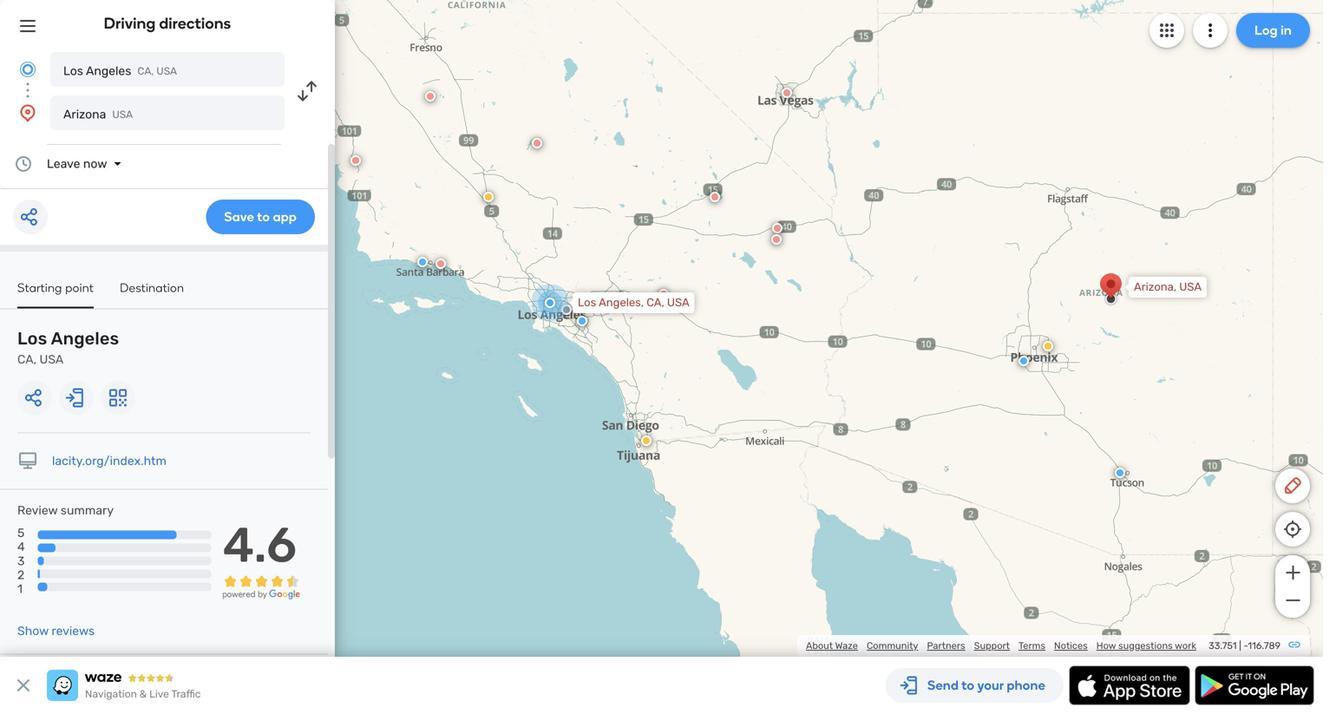 Task type: locate. For each thing, give the bounding box(es) containing it.
usa right arizona
[[112, 108, 133, 121]]

los angeles ca, usa down starting point button
[[17, 329, 119, 367]]

reviews
[[52, 624, 95, 638]]

0 vertical spatial hazard image
[[483, 192, 494, 202]]

los right accident image
[[578, 296, 596, 309]]

live
[[149, 688, 169, 700]]

-
[[1244, 640, 1248, 652]]

show
[[17, 624, 49, 638]]

support
[[974, 640, 1010, 652]]

arizona
[[63, 107, 106, 122]]

community
[[867, 640, 919, 652]]

angeles down point
[[51, 329, 119, 349]]

1 vertical spatial los
[[578, 296, 596, 309]]

1 vertical spatial ca,
[[647, 296, 665, 309]]

1 vertical spatial police image
[[1019, 356, 1029, 366]]

0 vertical spatial police image
[[577, 316, 588, 326]]

0 vertical spatial ca,
[[137, 65, 154, 77]]

33.751 | -116.789
[[1209, 640, 1281, 652]]

starting point
[[17, 280, 94, 295]]

0 vertical spatial angeles
[[86, 64, 131, 78]]

0 horizontal spatial los
[[17, 329, 47, 349]]

0 horizontal spatial ca,
[[17, 352, 37, 367]]

police image
[[577, 316, 588, 326], [1115, 468, 1126, 478]]

ca, down starting point button
[[17, 352, 37, 367]]

1 vertical spatial hazard image
[[1043, 341, 1054, 352]]

usa down starting point button
[[40, 352, 64, 367]]

los angeles ca, usa down driving
[[63, 64, 177, 78]]

1 vertical spatial angeles
[[51, 329, 119, 349]]

arizona,
[[1134, 280, 1177, 294]]

ca,
[[137, 65, 154, 77], [647, 296, 665, 309], [17, 352, 37, 367]]

show reviews
[[17, 624, 95, 638]]

now
[[83, 157, 107, 171]]

road closed image
[[425, 91, 436, 102], [710, 192, 720, 202], [772, 223, 783, 233], [659, 289, 669, 299]]

starting
[[17, 280, 62, 295]]

pencil image
[[1283, 476, 1304, 496]]

angeles inside the los angeles ca, usa
[[51, 329, 119, 349]]

0 horizontal spatial police image
[[577, 316, 588, 326]]

link image
[[1288, 638, 1302, 652]]

terms link
[[1019, 640, 1046, 652]]

summary
[[61, 503, 114, 518]]

los
[[63, 64, 83, 78], [578, 296, 596, 309], [17, 329, 47, 349]]

usa
[[156, 65, 177, 77], [112, 108, 133, 121], [1180, 280, 1202, 294], [667, 296, 690, 309], [40, 352, 64, 367]]

angeles
[[86, 64, 131, 78], [51, 329, 119, 349]]

angeles up arizona usa
[[86, 64, 131, 78]]

accident image
[[562, 305, 572, 315]]

review summary
[[17, 503, 114, 518]]

ca, down driving
[[137, 65, 154, 77]]

1 horizontal spatial los
[[63, 64, 83, 78]]

lacity.org/index.htm
[[52, 454, 167, 468]]

0 vertical spatial police image
[[417, 257, 428, 267]]

hazard image
[[483, 192, 494, 202], [1043, 341, 1054, 352]]

0 horizontal spatial hazard image
[[483, 192, 494, 202]]

destination
[[120, 280, 184, 295]]

police image
[[417, 257, 428, 267], [1019, 356, 1029, 366]]

zoom in image
[[1282, 562, 1304, 583]]

x image
[[13, 675, 34, 696]]

ca, right angeles,
[[647, 296, 665, 309]]

2 vertical spatial los
[[17, 329, 47, 349]]

1 horizontal spatial police image
[[1019, 356, 1029, 366]]

0 horizontal spatial police image
[[417, 257, 428, 267]]

3
[[17, 554, 25, 568]]

1 horizontal spatial police image
[[1115, 468, 1126, 478]]

leave now
[[47, 157, 107, 171]]

|
[[1240, 640, 1242, 652]]

los up arizona
[[63, 64, 83, 78]]

zoom out image
[[1282, 590, 1304, 611]]

los angeles ca, usa
[[63, 64, 177, 78], [17, 329, 119, 367]]

arizona usa
[[63, 107, 133, 122]]

work
[[1175, 640, 1197, 652]]

location image
[[17, 102, 38, 123]]

0 vertical spatial los
[[63, 64, 83, 78]]

angeles,
[[599, 296, 644, 309]]

los inside the los angeles ca, usa
[[17, 329, 47, 349]]

1 vertical spatial police image
[[1115, 468, 1126, 478]]

los down starting point button
[[17, 329, 47, 349]]

road closed image
[[782, 88, 792, 98], [532, 138, 542, 148], [351, 155, 361, 166], [772, 234, 782, 245], [436, 259, 446, 269]]

&
[[140, 688, 147, 700]]

2 horizontal spatial ca,
[[647, 296, 665, 309]]



Task type: describe. For each thing, give the bounding box(es) containing it.
hazard image
[[641, 436, 652, 446]]

los angeles, ca, usa
[[578, 296, 690, 309]]

usa right angeles,
[[667, 296, 690, 309]]

traffic
[[171, 688, 201, 700]]

driving
[[104, 14, 156, 33]]

usa down driving directions
[[156, 65, 177, 77]]

2 horizontal spatial los
[[578, 296, 596, 309]]

1
[[17, 582, 23, 596]]

support link
[[974, 640, 1010, 652]]

5 4 3 2 1
[[17, 526, 25, 596]]

0 vertical spatial los angeles ca, usa
[[63, 64, 177, 78]]

about waze community partners support terms notices how suggestions work
[[806, 640, 1197, 652]]

waze
[[835, 640, 858, 652]]

4
[[17, 540, 25, 554]]

starting point button
[[17, 280, 94, 309]]

leave
[[47, 157, 80, 171]]

review
[[17, 503, 58, 518]]

33.751
[[1209, 640, 1237, 652]]

about
[[806, 640, 833, 652]]

usa inside arizona usa
[[112, 108, 133, 121]]

community link
[[867, 640, 919, 652]]

lacity.org/index.htm link
[[52, 454, 167, 468]]

4.6
[[223, 516, 297, 574]]

current location image
[[17, 59, 38, 80]]

partners link
[[927, 640, 966, 652]]

usa right arizona,
[[1180, 280, 1202, 294]]

computer image
[[17, 451, 38, 472]]

point
[[65, 280, 94, 295]]

clock image
[[13, 154, 34, 174]]

driving directions
[[104, 14, 231, 33]]

navigation
[[85, 688, 137, 700]]

1 horizontal spatial hazard image
[[1043, 341, 1054, 352]]

116.789
[[1248, 640, 1281, 652]]

destination button
[[120, 280, 184, 307]]

2
[[17, 568, 24, 582]]

5
[[17, 526, 25, 540]]

notices link
[[1055, 640, 1088, 652]]

navigation & live traffic
[[85, 688, 201, 700]]

arizona, usa
[[1134, 280, 1202, 294]]

suggestions
[[1119, 640, 1173, 652]]

terms
[[1019, 640, 1046, 652]]

about waze link
[[806, 640, 858, 652]]

1 vertical spatial los angeles ca, usa
[[17, 329, 119, 367]]

how
[[1097, 640, 1116, 652]]

directions
[[159, 14, 231, 33]]

how suggestions work link
[[1097, 640, 1197, 652]]

1 horizontal spatial ca,
[[137, 65, 154, 77]]

2 vertical spatial ca,
[[17, 352, 37, 367]]

partners
[[927, 640, 966, 652]]

notices
[[1055, 640, 1088, 652]]



Task type: vqa. For each thing, say whether or not it's contained in the screenshot.
the middle 'CA,'
yes



